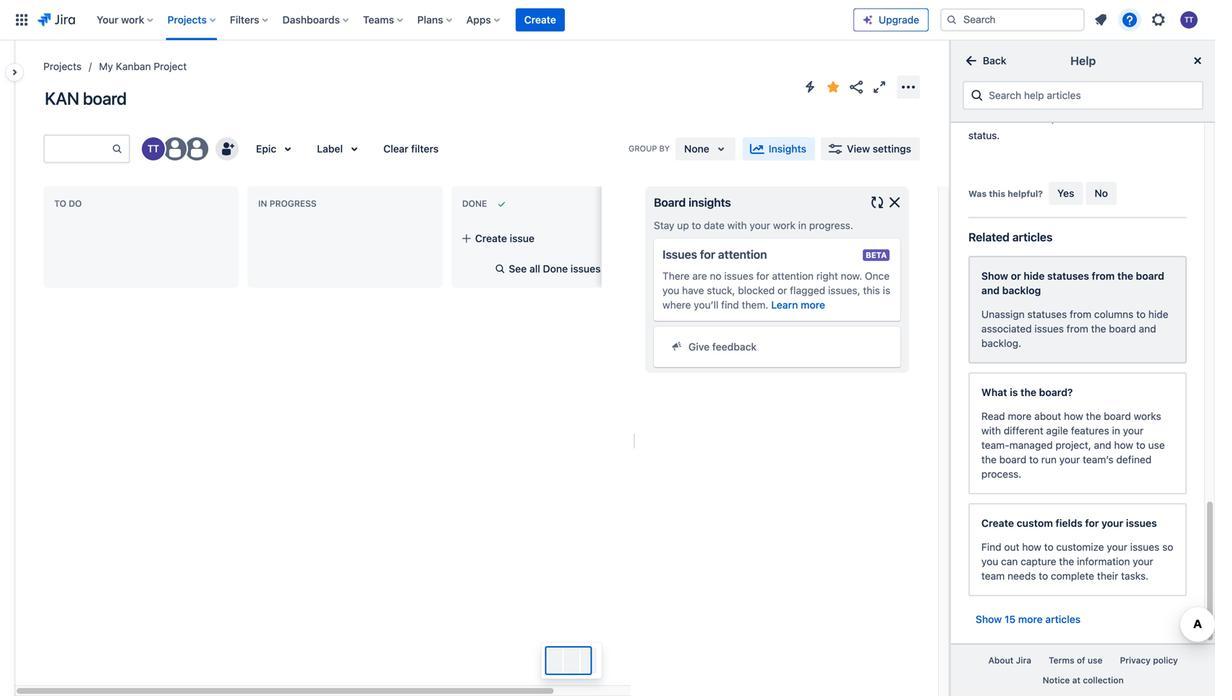 Task type: describe. For each thing, give the bounding box(es) containing it.
backlog
[[1003, 285, 1042, 297]]

show for show 15 more articles
[[976, 614, 1003, 626]]

0 horizontal spatial use
[[1088, 656, 1103, 666]]

where
[[663, 299, 692, 311]]

Search field
[[941, 8, 1086, 31]]

my kanban project link
[[99, 58, 187, 75]]

up
[[678, 220, 690, 232]]

clear filters
[[384, 143, 439, 155]]

team-
[[982, 440, 1010, 452]]

information
[[1078, 556, 1131, 568]]

yes
[[1058, 187, 1075, 199]]

defined
[[1117, 454, 1152, 466]]

insights
[[769, 143, 807, 155]]

tasks.
[[1122, 571, 1149, 583]]

apps
[[467, 14, 491, 26]]

upgrade button
[[855, 9, 929, 31]]

to up defined
[[1137, 440, 1146, 452]]

in progress
[[258, 199, 317, 209]]

privacy
[[1121, 656, 1151, 666]]

your work
[[97, 14, 144, 26]]

notice
[[1043, 676, 1071, 686]]

group
[[629, 144, 658, 154]]

enter full screen image
[[871, 79, 889, 96]]

learn
[[772, 299, 799, 311]]

search image
[[947, 14, 958, 26]]

terms
[[1049, 656, 1075, 666]]

features
[[1072, 425, 1110, 437]]

stay up to date with your work in progress.
[[654, 220, 854, 232]]

notice at collection
[[1043, 676, 1124, 686]]

from inside show or hide statuses from the board and backlog
[[1093, 270, 1116, 282]]

my kanban project
[[99, 60, 187, 72]]

are
[[693, 270, 708, 282]]

to up 'capture'
[[1045, 542, 1054, 554]]

read
[[982, 411, 1006, 423]]

group by
[[629, 144, 670, 154]]

project,
[[1056, 440, 1092, 452]]

their
[[1098, 571, 1119, 583]]

create for create issue
[[476, 233, 507, 245]]

in inside read more about how the board works with different agile features in your team-managed project, and how to use the board to run your team's defined process.
[[1113, 425, 1121, 437]]

you inside find out how to customize your issues so you can capture the information your team needs to complete their tasks.
[[982, 556, 999, 568]]

use inside read more about how the board works with different agile features in your team-managed project, and how to use the board to run your team's defined process.
[[1149, 440, 1166, 452]]

beta
[[866, 251, 888, 260]]

or inside show or hide statuses from the board and backlog
[[1012, 270, 1022, 282]]

the inside show or hide statuses from the board and backlog
[[1118, 270, 1134, 282]]

project
[[154, 60, 187, 72]]

and inside unassign statuses from columns to hide associated issues from the board and backlog.
[[1140, 323, 1157, 335]]

attention inside there are no issues for attention right now. once you have stuck, blocked or flagged issues, this is where you'll find them.
[[773, 270, 814, 282]]

columns
[[1095, 309, 1134, 321]]

about jira
[[989, 656, 1032, 666]]

to inside board insights dialog
[[692, 220, 702, 232]]

statuses inside unassign statuses from columns to hide associated issues from the board and backlog.
[[1028, 309, 1068, 321]]

clear
[[384, 143, 409, 155]]

team
[[982, 571, 1006, 583]]

the inside unassign statuses from columns to hide associated issues from the board and backlog.
[[1092, 323, 1107, 335]]

projects button
[[163, 8, 221, 31]]

issues
[[663, 248, 698, 262]]

issues inside there are no issues for attention right now. once you have stuck, blocked or flagged issues, this is where you'll find them.
[[725, 270, 754, 282]]

read more about how the board works with different agile features in your team-managed project, and how to use the board to run your team's defined process.
[[982, 411, 1166, 481]]

to down 'capture'
[[1039, 571, 1049, 583]]

close image
[[1190, 52, 1207, 69]]

0 horizontal spatial done
[[462, 199, 487, 209]]

plans
[[418, 14, 444, 26]]

dashboards button
[[278, 8, 355, 31]]

for inside there are no issues for attention right now. once you have stuck, blocked or flagged issues, this is where you'll find them.
[[757, 270, 770, 282]]

none
[[685, 143, 710, 155]]

help image
[[1122, 11, 1139, 29]]

in inside dialog
[[799, 220, 807, 232]]

your work button
[[92, 8, 159, 31]]

automations menu button icon image
[[802, 78, 819, 96]]

dashboards
[[283, 14, 340, 26]]

notice at collection link
[[1035, 671, 1133, 691]]

to down "managed"
[[1030, 454, 1039, 466]]

insights button
[[743, 138, 816, 161]]

view settings image
[[827, 140, 845, 158]]

upgrade
[[879, 14, 920, 26]]

team's
[[1084, 454, 1114, 466]]

filters
[[411, 143, 439, 155]]

blocked
[[738, 285, 775, 297]]

with inside board insights dialog
[[728, 220, 747, 232]]

primary element
[[9, 0, 854, 40]]

more for learn
[[801, 299, 826, 311]]

see
[[509, 263, 527, 275]]

date
[[704, 220, 725, 232]]

back button
[[958, 49, 1016, 72]]

collection
[[1084, 676, 1124, 686]]

back
[[984, 55, 1007, 67]]

you'll
[[694, 299, 719, 311]]

filters
[[230, 14, 260, 26]]

15
[[1005, 614, 1016, 626]]

create for create custom fields for your issues
[[982, 518, 1015, 530]]

issues down create issue button
[[571, 263, 601, 275]]

managed
[[1010, 440, 1054, 452]]

apps button
[[462, 8, 506, 31]]

the inside find out how to customize your issues so you can capture the information your team needs to complete their tasks.
[[1060, 556, 1075, 568]]

star kan board image
[[825, 79, 842, 96]]

articles inside button
[[1046, 614, 1081, 626]]

group containing yes
[[1049, 182, 1118, 205]]

projects for projects dropdown button
[[168, 14, 207, 26]]

and inside show or hide statuses from the board and backlog
[[982, 285, 1000, 297]]

custom
[[1017, 518, 1054, 530]]

terms of use link
[[1041, 652, 1112, 671]]

feedback
[[713, 341, 757, 353]]

about
[[1035, 411, 1062, 423]]

more image
[[900, 79, 918, 96]]

close insights panel image
[[887, 194, 904, 211]]

the down the "team-"
[[982, 454, 997, 466]]

my
[[99, 60, 113, 72]]

in
[[258, 199, 267, 209]]

board
[[654, 196, 686, 210]]

settings
[[873, 143, 912, 155]]

out
[[1005, 542, 1020, 554]]

create custom fields for your issues
[[982, 518, 1158, 530]]

right
[[817, 270, 839, 282]]

work inside board insights dialog
[[774, 220, 796, 232]]

hide inside show or hide statuses from the board and backlog
[[1024, 270, 1045, 282]]

give feedback button
[[663, 336, 892, 359]]

none button
[[676, 138, 736, 161]]

find
[[722, 299, 740, 311]]

show for show or hide statuses from the board and backlog
[[982, 270, 1009, 282]]

issues up tasks.
[[1127, 518, 1158, 530]]

and inside read more about how the board works with different agile features in your team-managed project, and how to use the board to run your team's defined process.
[[1095, 440, 1112, 452]]

to do
[[54, 199, 82, 209]]

no button
[[1087, 182, 1118, 205]]

epic button
[[248, 138, 303, 161]]

at
[[1073, 676, 1081, 686]]

with inside read more about how the board works with different agile features in your team-managed project, and how to use the board to run your team's defined process.
[[982, 425, 1002, 437]]

your
[[97, 14, 118, 26]]

show or hide statuses from the board and backlog
[[982, 270, 1165, 297]]

2 vertical spatial from
[[1067, 323, 1089, 335]]

refresh insights panel image
[[869, 194, 887, 211]]

board insights
[[654, 196, 732, 210]]

board inside show or hide statuses from the board and backlog
[[1137, 270, 1165, 282]]

works
[[1135, 411, 1162, 423]]

about jira button
[[980, 652, 1041, 671]]

2 horizontal spatial how
[[1115, 440, 1134, 452]]



Task type: vqa. For each thing, say whether or not it's contained in the screenshot.
Edit button
no



Task type: locate. For each thing, give the bounding box(es) containing it.
how up agile
[[1065, 411, 1084, 423]]

attention up flagged
[[773, 270, 814, 282]]

1 horizontal spatial hide
[[1149, 309, 1169, 321]]

issues left so
[[1131, 542, 1160, 554]]

no
[[1095, 187, 1109, 199]]

create inside 'button'
[[525, 14, 557, 26]]

you inside there are no issues for attention right now. once you have stuck, blocked or flagged issues, this is where you'll find them.
[[663, 285, 680, 297]]

or up backlog
[[1012, 270, 1022, 282]]

progress.
[[810, 220, 854, 232]]

use up defined
[[1149, 440, 1166, 452]]

is down once
[[883, 285, 891, 297]]

the up features
[[1087, 411, 1102, 423]]

use right of
[[1088, 656, 1103, 666]]

1 horizontal spatial with
[[982, 425, 1002, 437]]

0 horizontal spatial for
[[700, 248, 716, 262]]

issues right associated in the right of the page
[[1035, 323, 1065, 335]]

more for read
[[1009, 411, 1032, 423]]

1 vertical spatial or
[[778, 285, 788, 297]]

board?
[[1040, 387, 1074, 399]]

1 vertical spatial in
[[1113, 425, 1121, 437]]

create for create
[[525, 14, 557, 26]]

0 vertical spatial hide
[[1024, 270, 1045, 282]]

for up blocked
[[757, 270, 770, 282]]

done
[[462, 199, 487, 209], [543, 263, 568, 275]]

1 vertical spatial show
[[976, 614, 1003, 626]]

the up complete
[[1060, 556, 1075, 568]]

create
[[525, 14, 557, 26], [476, 233, 507, 245], [982, 518, 1015, 530]]

attention down stay up to date with your work in progress. on the right of page
[[719, 248, 768, 262]]

you down "find"
[[982, 556, 999, 568]]

0 horizontal spatial in
[[799, 220, 807, 232]]

is right what
[[1011, 387, 1019, 399]]

more up different
[[1009, 411, 1032, 423]]

notifications image
[[1093, 11, 1110, 29]]

0 vertical spatial or
[[1012, 270, 1022, 282]]

statuses down backlog
[[1028, 309, 1068, 321]]

work right your
[[121, 14, 144, 26]]

once
[[866, 270, 890, 282]]

to
[[54, 199, 66, 209]]

statuses up unassign statuses from columns to hide associated issues from the board and backlog.
[[1048, 270, 1090, 282]]

work left the progress.
[[774, 220, 796, 232]]

this right was
[[990, 189, 1006, 199]]

add people image
[[219, 140, 236, 158]]

show inside show or hide statuses from the board and backlog
[[982, 270, 1009, 282]]

create left issue
[[476, 233, 507, 245]]

1 vertical spatial more
[[1009, 411, 1032, 423]]

0 horizontal spatial work
[[121, 14, 144, 26]]

1 vertical spatial done
[[543, 263, 568, 275]]

can
[[1002, 556, 1019, 568]]

about
[[989, 656, 1014, 666]]

0 vertical spatial you
[[663, 285, 680, 297]]

the down columns
[[1092, 323, 1107, 335]]

1 horizontal spatial in
[[1113, 425, 1121, 437]]

projects link
[[43, 58, 82, 75]]

1 vertical spatial create
[[476, 233, 507, 245]]

view settings button
[[821, 138, 921, 161]]

them.
[[742, 299, 769, 311]]

flagged
[[791, 285, 826, 297]]

0 vertical spatial create
[[525, 14, 557, 26]]

2 vertical spatial and
[[1095, 440, 1112, 452]]

work
[[121, 14, 144, 26], [774, 220, 796, 232]]

statuses
[[1048, 270, 1090, 282], [1028, 309, 1068, 321]]

projects inside projects dropdown button
[[168, 14, 207, 26]]

1 horizontal spatial is
[[1011, 387, 1019, 399]]

create button
[[516, 8, 565, 31]]

group
[[1049, 182, 1118, 205]]

board
[[83, 88, 127, 109], [1137, 270, 1165, 282], [1110, 323, 1137, 335], [1105, 411, 1132, 423], [1000, 454, 1027, 466]]

issues up blocked
[[725, 270, 754, 282]]

in right features
[[1113, 425, 1121, 437]]

to right up
[[692, 220, 702, 232]]

issues inside unassign statuses from columns to hide associated issues from the board and backlog.
[[1035, 323, 1065, 335]]

1 horizontal spatial how
[[1065, 411, 1084, 423]]

1 vertical spatial this
[[864, 285, 881, 297]]

0 horizontal spatial create
[[476, 233, 507, 245]]

run
[[1042, 454, 1057, 466]]

1 vertical spatial statuses
[[1028, 309, 1068, 321]]

1 vertical spatial you
[[982, 556, 999, 568]]

2 horizontal spatial for
[[1086, 518, 1100, 530]]

1 vertical spatial work
[[774, 220, 796, 232]]

0 horizontal spatial hide
[[1024, 270, 1045, 282]]

related articles
[[969, 231, 1053, 244]]

2 vertical spatial how
[[1023, 542, 1042, 554]]

0 vertical spatial how
[[1065, 411, 1084, 423]]

0 vertical spatial articles
[[1013, 231, 1053, 244]]

to right columns
[[1137, 309, 1147, 321]]

this inside there are no issues for attention right now. once you have stuck, blocked or flagged issues, this is where you'll find them.
[[864, 285, 881, 297]]

have
[[683, 285, 705, 297]]

1 vertical spatial articles
[[1046, 614, 1081, 626]]

show inside button
[[976, 614, 1003, 626]]

different
[[1004, 425, 1044, 437]]

policy
[[1154, 656, 1179, 666]]

for right fields
[[1086, 518, 1100, 530]]

0 vertical spatial attention
[[719, 248, 768, 262]]

1 vertical spatial for
[[757, 270, 770, 282]]

Search help articles field
[[985, 83, 1197, 109]]

process.
[[982, 469, 1022, 481]]

the left board?
[[1021, 387, 1037, 399]]

2 vertical spatial more
[[1019, 614, 1043, 626]]

needs
[[1008, 571, 1037, 583]]

unassign
[[982, 309, 1025, 321]]

projects up kan
[[43, 60, 82, 72]]

all
[[530, 263, 541, 275]]

for up are
[[700, 248, 716, 262]]

backlog.
[[982, 338, 1022, 350]]

progress
[[270, 199, 317, 209]]

create inside button
[[476, 233, 507, 245]]

your inside board insights dialog
[[750, 220, 771, 232]]

projects for projects link
[[43, 60, 82, 72]]

label
[[317, 143, 343, 155]]

privacy policy link
[[1112, 652, 1187, 671]]

teams
[[363, 14, 394, 26]]

or inside there are no issues for attention right now. once you have stuck, blocked or flagged issues, this is where you'll find them.
[[778, 285, 788, 297]]

related
[[969, 231, 1010, 244]]

1 vertical spatial hide
[[1149, 309, 1169, 321]]

epic
[[256, 143, 277, 155]]

do
[[69, 199, 82, 209]]

board insights dialog
[[646, 187, 910, 373]]

the up columns
[[1118, 270, 1134, 282]]

0 vertical spatial done
[[462, 199, 487, 209]]

show up backlog
[[982, 270, 1009, 282]]

0 vertical spatial statuses
[[1048, 270, 1090, 282]]

0 vertical spatial work
[[121, 14, 144, 26]]

1 horizontal spatial use
[[1149, 440, 1166, 452]]

more right 15
[[1019, 614, 1043, 626]]

0 horizontal spatial attention
[[719, 248, 768, 262]]

more inside board insights dialog
[[801, 299, 826, 311]]

hide inside unassign statuses from columns to hide associated issues from the board and backlog.
[[1149, 309, 1169, 321]]

0 vertical spatial projects
[[168, 14, 207, 26]]

0 horizontal spatial projects
[[43, 60, 82, 72]]

1 vertical spatial attention
[[773, 270, 814, 282]]

plans button
[[413, 8, 458, 31]]

hide
[[1024, 270, 1045, 282], [1149, 309, 1169, 321]]

clear filters button
[[375, 138, 448, 161]]

with down read
[[982, 425, 1002, 437]]

jira image
[[38, 11, 75, 29], [38, 11, 75, 29]]

create right apps popup button
[[525, 14, 557, 26]]

0 horizontal spatial this
[[864, 285, 881, 297]]

in
[[799, 220, 807, 232], [1113, 425, 1121, 437]]

in left the progress.
[[799, 220, 807, 232]]

or up learn
[[778, 285, 788, 297]]

this down once
[[864, 285, 881, 297]]

show 15 more articles button
[[969, 612, 1089, 629]]

1 horizontal spatial work
[[774, 220, 796, 232]]

by
[[660, 144, 670, 154]]

board inside unassign statuses from columns to hide associated issues from the board and backlog.
[[1110, 323, 1137, 335]]

2 vertical spatial for
[[1086, 518, 1100, 530]]

0 vertical spatial from
[[1093, 270, 1116, 282]]

is inside there are no issues for attention right now. once you have stuck, blocked or flagged issues, this is where you'll find them.
[[883, 285, 891, 297]]

no
[[710, 270, 722, 282]]

attention
[[719, 248, 768, 262], [773, 270, 814, 282]]

0 vertical spatial for
[[700, 248, 716, 262]]

of
[[1077, 656, 1086, 666]]

with right date
[[728, 220, 747, 232]]

you
[[663, 285, 680, 297], [982, 556, 999, 568]]

to inside unassign statuses from columns to hide associated issues from the board and backlog.
[[1137, 309, 1147, 321]]

0 vertical spatial show
[[982, 270, 1009, 282]]

1 horizontal spatial you
[[982, 556, 999, 568]]

or
[[1012, 270, 1022, 282], [778, 285, 788, 297]]

issues inside find out how to customize your issues so you can capture the information your team needs to complete their tasks.
[[1131, 542, 1160, 554]]

more
[[801, 299, 826, 311], [1009, 411, 1032, 423], [1019, 614, 1043, 626]]

sidebar navigation image
[[0, 58, 32, 87]]

Search this board text field
[[45, 136, 111, 162]]

0 vertical spatial use
[[1149, 440, 1166, 452]]

2 vertical spatial create
[[982, 518, 1015, 530]]

issues,
[[829, 285, 861, 297]]

0 horizontal spatial with
[[728, 220, 747, 232]]

articles right related
[[1013, 231, 1053, 244]]

more inside read more about how the board works with different agile features in your team-managed project, and how to use the board to run your team's defined process.
[[1009, 411, 1032, 423]]

show left 15
[[976, 614, 1003, 626]]

1 vertical spatial and
[[1140, 323, 1157, 335]]

hide up backlog
[[1024, 270, 1045, 282]]

find out how to customize your issues so you can capture the information your team needs to complete their tasks.
[[982, 542, 1174, 583]]

there
[[663, 270, 690, 282]]

0 vertical spatial is
[[883, 285, 891, 297]]

find
[[982, 542, 1002, 554]]

1 horizontal spatial done
[[543, 263, 568, 275]]

0 vertical spatial and
[[982, 285, 1000, 297]]

is
[[883, 285, 891, 297], [1011, 387, 1019, 399]]

2 horizontal spatial create
[[982, 518, 1015, 530]]

0 vertical spatial this
[[990, 189, 1006, 199]]

how inside find out how to customize your issues so you can capture the information your team needs to complete their tasks.
[[1023, 542, 1042, 554]]

1 horizontal spatial or
[[1012, 270, 1022, 282]]

create up "find"
[[982, 518, 1015, 530]]

appswitcher icon image
[[13, 11, 30, 29]]

1 vertical spatial how
[[1115, 440, 1134, 452]]

complete
[[1052, 571, 1095, 583]]

how up 'capture'
[[1023, 542, 1042, 554]]

you down there
[[663, 285, 680, 297]]

done up create issue
[[462, 199, 487, 209]]

issue
[[510, 233, 535, 245]]

banner containing your work
[[0, 0, 1216, 41]]

jira
[[1017, 656, 1032, 666]]

banner
[[0, 0, 1216, 41]]

0 vertical spatial with
[[728, 220, 747, 232]]

0 horizontal spatial and
[[982, 285, 1000, 297]]

0 vertical spatial in
[[799, 220, 807, 232]]

statuses inside show or hide statuses from the board and backlog
[[1048, 270, 1090, 282]]

1 vertical spatial from
[[1070, 309, 1092, 321]]

feedback icon image
[[672, 341, 683, 352]]

your profile and settings image
[[1181, 11, 1199, 29]]

learn more
[[772, 299, 826, 311]]

settings image
[[1151, 11, 1168, 29]]

capture
[[1021, 556, 1057, 568]]

1 vertical spatial is
[[1011, 387, 1019, 399]]

kan
[[45, 88, 79, 109]]

fields
[[1056, 518, 1083, 530]]

1 horizontal spatial projects
[[168, 14, 207, 26]]

0 horizontal spatial is
[[883, 285, 891, 297]]

1 vertical spatial projects
[[43, 60, 82, 72]]

insights
[[689, 196, 732, 210]]

1 horizontal spatial create
[[525, 14, 557, 26]]

1 vertical spatial use
[[1088, 656, 1103, 666]]

0 vertical spatial more
[[801, 299, 826, 311]]

1 horizontal spatial for
[[757, 270, 770, 282]]

1 vertical spatial with
[[982, 425, 1002, 437]]

agile
[[1047, 425, 1069, 437]]

give
[[689, 341, 710, 353]]

0 horizontal spatial or
[[778, 285, 788, 297]]

create issue
[[476, 233, 535, 245]]

helpful?
[[1008, 189, 1044, 199]]

1 horizontal spatial this
[[990, 189, 1006, 199]]

work inside dropdown button
[[121, 14, 144, 26]]

how
[[1065, 411, 1084, 423], [1115, 440, 1134, 452], [1023, 542, 1042, 554]]

what is the board?
[[982, 387, 1074, 399]]

done right all at top
[[543, 263, 568, 275]]

0 horizontal spatial how
[[1023, 542, 1042, 554]]

1 horizontal spatial attention
[[773, 270, 814, 282]]

0 horizontal spatial you
[[663, 285, 680, 297]]

kanban
[[116, 60, 151, 72]]

hide right columns
[[1149, 309, 1169, 321]]

projects up project
[[168, 14, 207, 26]]

was
[[969, 189, 987, 199]]

articles up terms
[[1046, 614, 1081, 626]]

2 horizontal spatial and
[[1140, 323, 1157, 335]]

how up defined
[[1115, 440, 1134, 452]]

stuck,
[[707, 285, 736, 297]]

associated
[[982, 323, 1033, 335]]

more down flagged
[[801, 299, 826, 311]]

issues
[[571, 263, 601, 275], [725, 270, 754, 282], [1035, 323, 1065, 335], [1127, 518, 1158, 530], [1131, 542, 1160, 554]]

1 horizontal spatial and
[[1095, 440, 1112, 452]]



